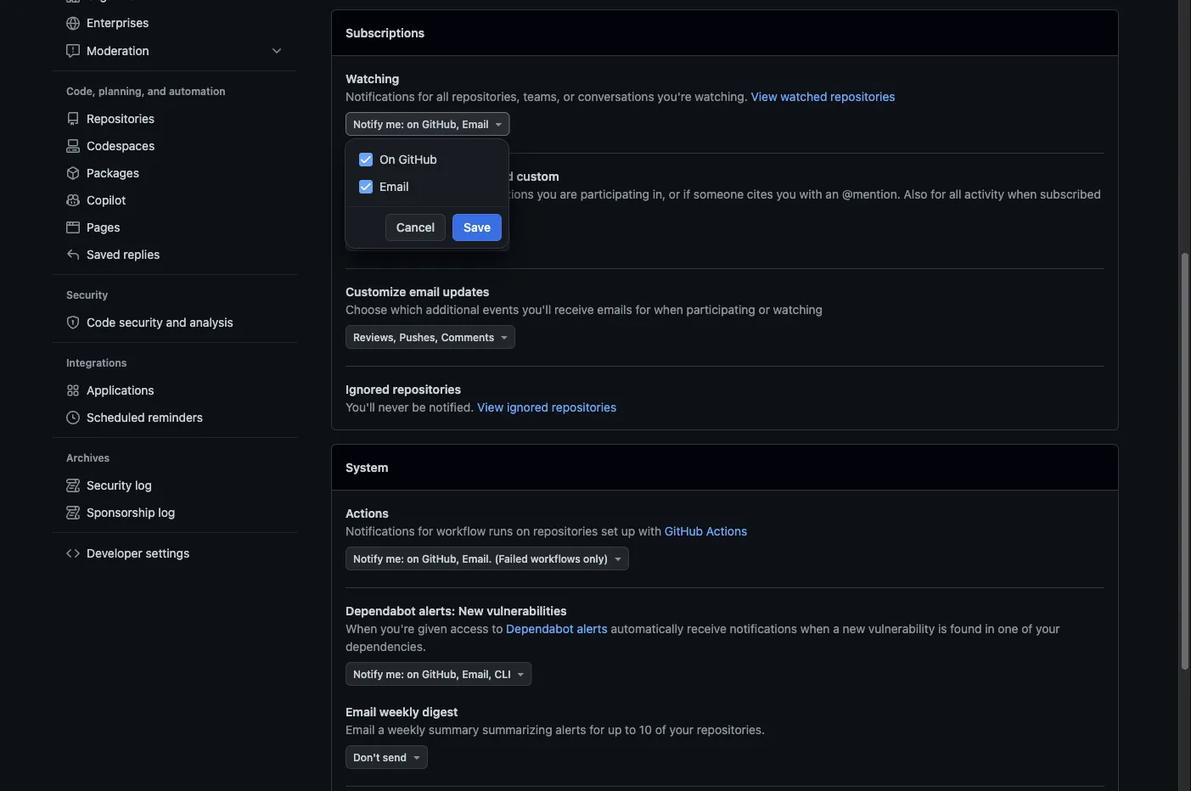 Task type: vqa. For each thing, say whether or not it's contained in the screenshot.
4 to the left
no



Task type: describe. For each thing, give the bounding box(es) containing it.
participating, @mentions and custom notifications for the conversations you are participating in, or if someone cites you with an @mention. also for all activity when subscribed to specific events.
[[346, 169, 1101, 219]]

log image for sponsorship
[[66, 506, 80, 520]]

security for security log
[[87, 478, 132, 492]]

dependabot alerts: new vulnerabilities
[[346, 604, 567, 618]]

automation
[[169, 85, 226, 97]]

your inside automatically receive notifications when a new vulnerability is found in one of your dependencies.
[[1036, 622, 1060, 636]]

notified.
[[429, 400, 474, 414]]

workflows
[[531, 553, 581, 565]]

ignored
[[507, 400, 549, 414]]

reviews, pushes, comments button
[[346, 325, 516, 349]]

scheduled reminders link
[[59, 404, 290, 431]]

0 vertical spatial alerts
[[577, 622, 608, 636]]

4 github, from the top
[[422, 668, 460, 680]]

actions notifications for workflow runs on repositories set up with github actions
[[346, 506, 747, 538]]

security for security
[[66, 289, 108, 301]]

me: for actions
[[386, 553, 404, 565]]

are
[[560, 187, 577, 201]]

on for notifications
[[407, 234, 419, 245]]

me: for watching
[[386, 118, 404, 130]]

notifications for system
[[346, 524, 415, 538]]

on
[[380, 152, 395, 166]]

integrations list
[[59, 377, 290, 431]]

repositories link
[[59, 105, 290, 132]]

cites
[[747, 187, 773, 201]]

code security and analysis
[[87, 315, 233, 329]]

vulnerabilities
[[487, 604, 567, 618]]

code, planning, and automation
[[66, 85, 226, 97]]

log for security log
[[135, 478, 152, 492]]

and for planning,
[[148, 85, 166, 97]]

0 vertical spatial dependabot
[[346, 604, 416, 618]]

never
[[378, 400, 409, 414]]

in
[[985, 622, 995, 636]]

conversations for you
[[457, 187, 534, 201]]

an
[[826, 187, 839, 201]]

pages link
[[59, 214, 290, 241]]

4 me: from the top
[[386, 668, 404, 680]]

teams,
[[523, 89, 560, 103]]

which
[[391, 302, 423, 316]]

don't
[[353, 751, 380, 763]]

github inside actions notifications for workflow runs on repositories set up with github actions
[[665, 524, 703, 538]]

0 horizontal spatial you're
[[381, 622, 415, 636]]

repositories inside actions notifications for workflow runs on repositories set up with github actions
[[533, 524, 598, 538]]

activity
[[965, 187, 1004, 201]]

triangle down image for you'll
[[498, 330, 511, 344]]

when you're given access to dependabot alerts
[[346, 622, 608, 636]]

security log link
[[59, 472, 290, 499]]

copilot image
[[66, 194, 80, 207]]

receive inside automatically receive notifications when a new vulnerability is found in one of your dependencies.
[[687, 622, 727, 636]]

on inside actions notifications for workflow runs on repositories set up with github actions
[[516, 524, 530, 538]]

packages
[[87, 166, 139, 180]]

customize email updates choose which additional events you'll receive emails for when participating or watching
[[346, 284, 823, 316]]

package image
[[66, 166, 80, 180]]

save button
[[453, 214, 502, 241]]

on for repositories,
[[407, 118, 419, 130]]

triangle down image for custom
[[492, 233, 506, 246]]

don't send button
[[346, 746, 428, 769]]

when
[[346, 622, 377, 636]]

set
[[601, 524, 618, 538]]

notify for participating, @mentions and custom notifications for the conversations you are participating in, or if someone cites you with an @mention. also for all activity when subscribed to specific events.
[[353, 234, 383, 245]]

watched
[[781, 89, 827, 103]]

up inside actions notifications for workflow runs on repositories set up with github actions
[[621, 524, 635, 538]]

github, for repositories,
[[422, 118, 460, 130]]

scheduled reminders
[[87, 411, 203, 425]]

copilot link
[[59, 187, 290, 214]]

github, for notifications
[[422, 234, 460, 245]]

)
[[604, 553, 608, 565]]

failed
[[499, 553, 528, 565]]

email weekly digest email a weekly summary summarizing alerts for up to 10 of your repositories.
[[346, 705, 765, 737]]

code
[[87, 315, 116, 329]]

1 horizontal spatial dependabot
[[506, 622, 574, 636]]

access
[[451, 622, 489, 636]]

notifications inside participating, @mentions and custom notifications for the conversations you are participating in, or if someone cites you with an @mention. also for all activity when subscribed to specific events.
[[346, 187, 415, 201]]

found
[[950, 622, 982, 636]]

workflow
[[437, 524, 486, 538]]

log image for security
[[66, 479, 80, 492]]

repositories inside watching notifications for all repositories, teams, or conversations you're watching. view watched repositories
[[831, 89, 895, 103]]

.
[[489, 553, 492, 565]]

email
[[409, 284, 440, 298]]

browser image
[[66, 221, 80, 234]]

integrations
[[66, 357, 127, 369]]

notify me: on github, email for notifications
[[353, 234, 489, 245]]

applications
[[87, 383, 154, 397]]

runs
[[489, 524, 513, 538]]

on github
[[380, 152, 437, 166]]

participating inside participating, @mentions and custom notifications for the conversations you are participating in, or if someone cites you with an @mention. also for all activity when subscribed to specific events.
[[581, 187, 650, 201]]

events.
[[406, 205, 445, 219]]

email inside checkbox item
[[380, 180, 409, 194]]

cancel button
[[385, 214, 446, 241]]

on down dependencies.
[[407, 668, 419, 680]]

repositories up be
[[393, 382, 461, 396]]

notify me: on github, email . ( failed workflows only )
[[353, 553, 608, 565]]

code image
[[66, 547, 80, 560]]

globe image
[[66, 17, 80, 30]]

up inside email weekly digest email a weekly summary summarizing alerts for up to 10 of your repositories.
[[608, 723, 622, 737]]

moderation
[[87, 44, 149, 58]]

of inside email weekly digest email a weekly summary summarizing alerts for up to 10 of your repositories.
[[655, 723, 666, 737]]

for inside customize email updates choose which additional events you'll receive emails for when participating or watching
[[636, 302, 651, 316]]

with inside participating, @mentions and custom notifications for the conversations you are participating in, or if someone cites you with an @mention. also for all activity when subscribed to specific events.
[[800, 187, 822, 201]]

security
[[119, 315, 163, 329]]

you'll
[[346, 400, 375, 414]]

saved replies
[[87, 248, 160, 262]]

packages link
[[59, 160, 290, 187]]

sponsorship log
[[87, 506, 175, 520]]

on github checkbox item
[[352, 146, 502, 173]]

with inside actions notifications for workflow runs on repositories set up with github actions
[[639, 524, 662, 538]]

given
[[418, 622, 447, 636]]

developer settings link
[[59, 540, 290, 567]]

moderation button
[[59, 37, 290, 65]]

planning,
[[98, 85, 145, 97]]

1 vertical spatial to
[[492, 622, 503, 636]]

codespaces image
[[66, 139, 80, 153]]

you're inside watching notifications for all repositories, teams, or conversations you're watching. view watched repositories
[[658, 89, 692, 103]]

me: for participating,
[[386, 234, 404, 245]]

reply image
[[66, 248, 80, 262]]

new
[[843, 622, 865, 636]]

send
[[383, 751, 407, 763]]

security log
[[87, 478, 152, 492]]

clock image
[[66, 411, 80, 425]]

github, for runs
[[422, 553, 460, 565]]

and for security
[[166, 315, 186, 329]]

view inside watching notifications for all repositories, teams, or conversations you're watching. view watched repositories
[[751, 89, 777, 103]]

someone
[[694, 187, 744, 201]]

ignored repositories you'll never be notified. view ignored repositories
[[346, 382, 617, 414]]

sponsorship
[[87, 506, 155, 520]]

1 horizontal spatial actions
[[706, 524, 747, 538]]

cancel
[[396, 220, 435, 234]]



Task type: locate. For each thing, give the bounding box(es) containing it.
and left the custom
[[492, 169, 514, 183]]

@mention.
[[842, 187, 901, 201]]

notify up on
[[353, 118, 383, 130]]

1 vertical spatial participating
[[687, 302, 756, 316]]

notify me: on github, email down the events.
[[353, 234, 489, 245]]

watching.
[[695, 89, 748, 103]]

all inside watching notifications for all repositories, teams, or conversations you're watching. view watched repositories
[[437, 89, 449, 103]]

github actions link
[[665, 524, 747, 538]]

2 horizontal spatial to
[[625, 723, 636, 737]]

conversations up save
[[457, 187, 534, 201]]

2 notifications from the top
[[346, 187, 415, 201]]

1 vertical spatial up
[[608, 723, 622, 737]]

repositories.
[[697, 723, 765, 737]]

0 horizontal spatial all
[[437, 89, 449, 103]]

log image down the archives
[[66, 479, 80, 492]]

github, down the events.
[[422, 234, 460, 245]]

to left specific
[[346, 205, 357, 219]]

2 vertical spatial when
[[801, 622, 830, 636]]

github, up on github checkbox item
[[422, 118, 460, 130]]

1 vertical spatial conversations
[[457, 187, 534, 201]]

conversations inside watching notifications for all repositories, teams, or conversations you're watching. view watched repositories
[[578, 89, 654, 103]]

repositories right watched at top
[[831, 89, 895, 103]]

on
[[407, 118, 419, 130], [407, 234, 419, 245], [516, 524, 530, 538], [407, 553, 419, 565], [407, 668, 419, 680]]

saved
[[87, 248, 120, 262]]

alerts left automatically
[[577, 622, 608, 636]]

receive left notifications
[[687, 622, 727, 636]]

reviews, pushes, comments
[[353, 331, 494, 343]]

apps image
[[66, 384, 80, 397]]

1 horizontal spatial view
[[751, 89, 777, 103]]

security up sponsorship
[[87, 478, 132, 492]]

with
[[800, 187, 822, 201], [639, 524, 662, 538]]

your right one
[[1036, 622, 1060, 636]]

1 horizontal spatial your
[[1036, 622, 1060, 636]]

notify down dependencies.
[[353, 668, 383, 680]]

a left new
[[833, 622, 840, 636]]

view watched repositories link
[[751, 89, 895, 103]]

0 horizontal spatial you
[[537, 187, 557, 201]]

notify
[[353, 118, 383, 130], [353, 234, 383, 245], [353, 553, 383, 565], [353, 668, 383, 680]]

and
[[148, 85, 166, 97], [492, 169, 514, 183], [166, 315, 186, 329]]

2 notify me: on github, email from the top
[[353, 234, 489, 245]]

all left repositories,
[[437, 89, 449, 103]]

and left analysis
[[166, 315, 186, 329]]

one
[[998, 622, 1018, 636]]

1 vertical spatial actions
[[706, 524, 747, 538]]

1 vertical spatial or
[[669, 187, 680, 201]]

replies
[[123, 248, 160, 262]]

all inside participating, @mentions and custom notifications for the conversations you are participating in, or if someone cites you with an @mention. also for all activity when subscribed to specific events.
[[949, 187, 962, 201]]

repositories up workflows
[[533, 524, 598, 538]]

notify for actions notifications for workflow runs on repositories set up with github actions
[[353, 553, 383, 565]]

0 vertical spatial log
[[135, 478, 152, 492]]

1 vertical spatial weekly
[[388, 723, 425, 737]]

0 vertical spatial with
[[800, 187, 822, 201]]

0 horizontal spatial conversations
[[457, 187, 534, 201]]

conversations inside participating, @mentions and custom notifications for the conversations you are participating in, or if someone cites you with an @mention. also for all activity when subscribed to specific events.
[[457, 187, 534, 201]]

copilot
[[87, 193, 126, 207]]

on right "runs"
[[516, 524, 530, 538]]

a for when
[[833, 622, 840, 636]]

1 vertical spatial view
[[477, 400, 504, 414]]

0 horizontal spatial or
[[563, 89, 575, 103]]

me: up dependabot alerts: new vulnerabilities
[[386, 553, 404, 565]]

menu containing on github
[[346, 139, 509, 248]]

0 vertical spatial when
[[1008, 187, 1037, 201]]

code, planning, and automation list
[[59, 105, 290, 268]]

when
[[1008, 187, 1037, 201], [654, 302, 683, 316], [801, 622, 830, 636]]

or inside watching notifications for all repositories, teams, or conversations you're watching. view watched repositories
[[563, 89, 575, 103]]

to inside email weekly digest email a weekly summary summarizing alerts for up to 10 of your repositories.
[[625, 723, 636, 737]]

1 horizontal spatial you're
[[658, 89, 692, 103]]

enterprises link
[[59, 9, 290, 37]]

1 vertical spatial alerts
[[556, 723, 586, 737]]

emails
[[597, 302, 632, 316]]

for inside actions notifications for workflow runs on repositories set up with github actions
[[418, 524, 433, 538]]

and up "repositories" link
[[148, 85, 166, 97]]

github, left the email,
[[422, 668, 460, 680]]

weekly left digest
[[379, 705, 419, 719]]

1 vertical spatial log
[[158, 506, 175, 520]]

to left 10
[[625, 723, 636, 737]]

triangle down image right the 'send'
[[410, 751, 424, 764]]

0 horizontal spatial actions
[[346, 506, 389, 520]]

1 vertical spatial github
[[665, 524, 703, 538]]

1 horizontal spatial with
[[800, 187, 822, 201]]

you're left watching. on the right of the page
[[658, 89, 692, 103]]

notify for watching notifications for all repositories, teams, or conversations you're watching. view watched repositories
[[353, 118, 383, 130]]

your
[[1036, 622, 1060, 636], [670, 723, 694, 737]]

1 vertical spatial receive
[[687, 622, 727, 636]]

1 vertical spatial security
[[87, 478, 132, 492]]

1 vertical spatial you're
[[381, 622, 415, 636]]

0 vertical spatial log image
[[66, 479, 80, 492]]

of inside automatically receive notifications when a new vulnerability is found in one of your dependencies.
[[1022, 622, 1033, 636]]

you right cites
[[777, 187, 796, 201]]

1 horizontal spatial a
[[833, 622, 840, 636]]

choose
[[346, 302, 387, 316]]

log image up code image at the left of the page
[[66, 506, 80, 520]]

shield lock image
[[66, 316, 80, 329]]

all left activity
[[949, 187, 962, 201]]

if
[[683, 187, 690, 201]]

for right emails
[[636, 302, 651, 316]]

log for sponsorship log
[[158, 506, 175, 520]]

conversations right teams,
[[578, 89, 654, 103]]

1 vertical spatial your
[[670, 723, 694, 737]]

triangle down image
[[492, 117, 506, 131], [492, 233, 506, 246]]

up left 10
[[608, 723, 622, 737]]

when inside customize email updates choose which additional events you'll receive emails for when participating or watching
[[654, 302, 683, 316]]

view left the ignored
[[477, 400, 504, 414]]

0 vertical spatial view
[[751, 89, 777, 103]]

on down the events.
[[407, 234, 419, 245]]

notify me: on github, email up on github checkbox item
[[353, 118, 489, 130]]

to right access
[[492, 622, 503, 636]]

github right set
[[665, 524, 703, 538]]

receive right you'll
[[554, 302, 594, 316]]

1 vertical spatial of
[[655, 723, 666, 737]]

3 notify from the top
[[353, 553, 383, 565]]

or left if
[[669, 187, 680, 201]]

2 horizontal spatial when
[[1008, 187, 1037, 201]]

notifications down the system
[[346, 524, 415, 538]]

receive inside customize email updates choose which additional events you'll receive emails for when participating or watching
[[554, 302, 594, 316]]

triangle down image right ) in the bottom right of the page
[[612, 552, 625, 566]]

notifications up specific
[[346, 187, 415, 201]]

with left an
[[800, 187, 822, 201]]

1 vertical spatial and
[[492, 169, 514, 183]]

for inside watching notifications for all repositories, teams, or conversations you're watching. view watched repositories
[[418, 89, 433, 103]]

settings
[[146, 546, 190, 560]]

notify me: on github, email for repositories,
[[353, 118, 489, 130]]

security
[[66, 289, 108, 301], [87, 478, 132, 492]]

1 horizontal spatial receive
[[687, 622, 727, 636]]

don't send
[[353, 751, 407, 763]]

3 github, from the top
[[422, 553, 460, 565]]

when inside automatically receive notifications when a new vulnerability is found in one of your dependencies.
[[801, 622, 830, 636]]

up right set
[[621, 524, 635, 538]]

view left watched at top
[[751, 89, 777, 103]]

0 horizontal spatial view
[[477, 400, 504, 414]]

or inside customize email updates choose which additional events you'll receive emails for when participating or watching
[[759, 302, 770, 316]]

0 horizontal spatial when
[[654, 302, 683, 316]]

is
[[938, 622, 947, 636]]

0 horizontal spatial a
[[378, 723, 385, 737]]

1 horizontal spatial to
[[492, 622, 503, 636]]

0 vertical spatial participating
[[581, 187, 650, 201]]

2 you from the left
[[777, 187, 796, 201]]

system
[[346, 460, 388, 474]]

2 triangle down image from the top
[[492, 233, 506, 246]]

on up the on github in the top of the page
[[407, 118, 419, 130]]

to inside participating, @mentions and custom notifications for the conversations you are participating in, or if someone cites you with an @mention. also for all activity when subscribed to specific events.
[[346, 205, 357, 219]]

2 github, from the top
[[422, 234, 460, 245]]

you're
[[658, 89, 692, 103], [381, 622, 415, 636]]

security inside "archives" "list"
[[87, 478, 132, 492]]

0 vertical spatial to
[[346, 205, 357, 219]]

0 horizontal spatial receive
[[554, 302, 594, 316]]

1 horizontal spatial log
[[158, 506, 175, 520]]

repositories
[[831, 89, 895, 103], [393, 382, 461, 396], [552, 400, 617, 414], [533, 524, 598, 538]]

weekly up the 'send'
[[388, 723, 425, 737]]

participating left in, on the right of page
[[581, 187, 650, 201]]

archives list
[[59, 472, 290, 526]]

@mentions
[[425, 169, 489, 183]]

10
[[639, 723, 652, 737]]

repositories right the ignored
[[552, 400, 617, 414]]

a for email
[[378, 723, 385, 737]]

1 vertical spatial all
[[949, 187, 962, 201]]

0 vertical spatial up
[[621, 524, 635, 538]]

2 me: from the top
[[386, 234, 404, 245]]

ignored
[[346, 382, 390, 396]]

1 triangle down image from the top
[[492, 117, 506, 131]]

github, down workflow
[[422, 553, 460, 565]]

new
[[458, 604, 484, 618]]

cli
[[495, 668, 511, 680]]

sponsorship log link
[[59, 499, 290, 526]]

1 notify from the top
[[353, 118, 383, 130]]

2 vertical spatial to
[[625, 723, 636, 737]]

3 me: from the top
[[386, 553, 404, 565]]

on up 'alerts:'
[[407, 553, 419, 565]]

triangle down image inside "reviews, pushes, comments" popup button
[[498, 330, 511, 344]]

2 horizontal spatial or
[[759, 302, 770, 316]]

notifications inside watching notifications for all repositories, teams, or conversations you're watching. view watched repositories
[[346, 89, 415, 103]]

notifications
[[730, 622, 797, 636]]

1 github, from the top
[[422, 118, 460, 130]]

1 horizontal spatial conversations
[[578, 89, 654, 103]]

0 vertical spatial triangle down image
[[492, 117, 506, 131]]

1 vertical spatial notifications
[[346, 187, 415, 201]]

for left repositories,
[[418, 89, 433, 103]]

when left new
[[801, 622, 830, 636]]

0 vertical spatial notifications
[[346, 89, 415, 103]]

dependabot up the when
[[346, 604, 416, 618]]

pushes,
[[399, 331, 438, 343]]

0 vertical spatial receive
[[554, 302, 594, 316]]

triangle down image right save
[[492, 233, 506, 246]]

0 horizontal spatial participating
[[581, 187, 650, 201]]

view inside ignored repositories you'll never be notified. view ignored repositories
[[477, 400, 504, 414]]

0 vertical spatial conversations
[[578, 89, 654, 103]]

dependencies.
[[346, 639, 426, 653]]

1 horizontal spatial you
[[777, 187, 796, 201]]

events
[[483, 302, 519, 316]]

notify me: on github, email
[[353, 118, 489, 130], [353, 234, 489, 245]]

0 vertical spatial github
[[399, 152, 437, 166]]

log up sponsorship log
[[135, 478, 152, 492]]

participating
[[581, 187, 650, 201], [687, 302, 756, 316]]

triangle down image
[[498, 330, 511, 344], [612, 552, 625, 566], [514, 667, 528, 681], [410, 751, 424, 764]]

1 horizontal spatial all
[[949, 187, 962, 201]]

watching notifications for all repositories, teams, or conversations you're watching. view watched repositories
[[346, 71, 895, 103]]

access list
[[59, 0, 290, 65]]

for up the events.
[[418, 187, 433, 201]]

alerts inside email weekly digest email a weekly summary summarizing alerts for up to 10 of your repositories.
[[556, 723, 586, 737]]

view ignored repositories link
[[477, 400, 617, 414]]

1 vertical spatial a
[[378, 723, 385, 737]]

with right set
[[639, 524, 662, 538]]

4 notify from the top
[[353, 668, 383, 680]]

a inside email weekly digest email a weekly summary summarizing alerts for up to 10 of your repositories.
[[378, 723, 385, 737]]

0 vertical spatial of
[[1022, 622, 1033, 636]]

github
[[399, 152, 437, 166], [665, 524, 703, 538]]

you down the custom
[[537, 187, 557, 201]]

of
[[1022, 622, 1033, 636], [655, 723, 666, 737]]

2 vertical spatial notifications
[[346, 524, 415, 538]]

for right also
[[931, 187, 946, 201]]

me: down dependencies.
[[386, 668, 404, 680]]

only
[[583, 553, 604, 565]]

triangle down image for summarizing
[[410, 751, 424, 764]]

log image
[[66, 479, 80, 492], [66, 506, 80, 520]]

repo image
[[66, 112, 80, 126]]

0 vertical spatial weekly
[[379, 705, 419, 719]]

0 vertical spatial you're
[[658, 89, 692, 103]]

analysis
[[190, 315, 233, 329]]

and inside "code security and analysis" link
[[166, 315, 186, 329]]

security up code
[[66, 289, 108, 301]]

1 horizontal spatial participating
[[687, 302, 756, 316]]

1 notifications from the top
[[346, 89, 415, 103]]

or left watching
[[759, 302, 770, 316]]

(
[[495, 553, 499, 565]]

triangle down image down repositories,
[[492, 117, 506, 131]]

automatically receive notifications when a new vulnerability is found in one of your dependencies.
[[346, 622, 1060, 653]]

receive
[[554, 302, 594, 316], [687, 622, 727, 636]]

triangle down image right 'cli' on the bottom
[[514, 667, 528, 681]]

0 horizontal spatial with
[[639, 524, 662, 538]]

1 you from the left
[[537, 187, 557, 201]]

notify up the when
[[353, 553, 383, 565]]

triangle down image for set
[[612, 552, 625, 566]]

subscriptions
[[346, 25, 425, 39]]

you
[[537, 187, 557, 201], [777, 187, 796, 201]]

0 horizontal spatial to
[[346, 205, 357, 219]]

repositories
[[87, 112, 155, 126]]

1 log image from the top
[[66, 479, 80, 492]]

triangle down image inside the don't send popup button
[[410, 751, 424, 764]]

codespaces
[[87, 139, 155, 153]]

codespaces link
[[59, 132, 290, 160]]

organization image
[[66, 0, 80, 3]]

for left 10
[[590, 723, 605, 737]]

of right one
[[1022, 622, 1033, 636]]

custom
[[517, 169, 559, 183]]

0 vertical spatial or
[[563, 89, 575, 103]]

conversations for you're
[[578, 89, 654, 103]]

your inside email weekly digest email a weekly summary summarizing alerts for up to 10 of your repositories.
[[670, 723, 694, 737]]

email checkbox item
[[352, 173, 502, 200]]

and for @mentions
[[492, 169, 514, 183]]

you're up dependencies.
[[381, 622, 415, 636]]

1 horizontal spatial when
[[801, 622, 830, 636]]

reviews,
[[353, 331, 397, 343]]

1 vertical spatial log image
[[66, 506, 80, 520]]

me: up on
[[386, 118, 404, 130]]

0 horizontal spatial of
[[655, 723, 666, 737]]

1 notify me: on github, email from the top
[[353, 118, 489, 130]]

or inside participating, @mentions and custom notifications for the conversations you are participating in, or if someone cites you with an @mention. also for all activity when subscribed to specific events.
[[669, 187, 680, 201]]

when right activity
[[1008, 187, 1037, 201]]

github up email checkbox item
[[399, 152, 437, 166]]

1 vertical spatial dependabot
[[506, 622, 574, 636]]

0 vertical spatial and
[[148, 85, 166, 97]]

you'll
[[522, 302, 551, 316]]

and inside participating, @mentions and custom notifications for the conversations you are participating in, or if someone cites you with an @mention. also for all activity when subscribed to specific events.
[[492, 169, 514, 183]]

your right 10
[[670, 723, 694, 737]]

1 me: from the top
[[386, 118, 404, 130]]

or right teams,
[[563, 89, 575, 103]]

me:
[[386, 118, 404, 130], [386, 234, 404, 245], [386, 553, 404, 565], [386, 668, 404, 680]]

participating inside customize email updates choose which additional events you'll receive emails for when participating or watching
[[687, 302, 756, 316]]

notifications down watching
[[346, 89, 415, 103]]

triangle down image for all
[[492, 117, 506, 131]]

developer settings
[[87, 546, 190, 560]]

2 vertical spatial or
[[759, 302, 770, 316]]

for inside email weekly digest email a weekly summary summarizing alerts for up to 10 of your repositories.
[[590, 723, 605, 737]]

1 horizontal spatial github
[[665, 524, 703, 538]]

pages
[[87, 220, 120, 234]]

0 vertical spatial a
[[833, 622, 840, 636]]

on for runs
[[407, 553, 419, 565]]

of right 10
[[655, 723, 666, 737]]

github inside checkbox item
[[399, 152, 437, 166]]

2 notify from the top
[[353, 234, 383, 245]]

notifications for subscriptions
[[346, 89, 415, 103]]

when inside participating, @mentions and custom notifications for the conversations you are participating in, or if someone cites you with an @mention. also for all activity when subscribed to specific events.
[[1008, 187, 1037, 201]]

notifications inside actions notifications for workflow runs on repositories set up with github actions
[[346, 524, 415, 538]]

0 horizontal spatial github
[[399, 152, 437, 166]]

0 vertical spatial notify me: on github, email
[[353, 118, 489, 130]]

0 horizontal spatial log
[[135, 478, 152, 492]]

to
[[346, 205, 357, 219], [492, 622, 503, 636], [625, 723, 636, 737]]

0 horizontal spatial dependabot
[[346, 604, 416, 618]]

0 vertical spatial actions
[[346, 506, 389, 520]]

3 notifications from the top
[[346, 524, 415, 538]]

up
[[621, 524, 635, 538], [608, 723, 622, 737]]

notify down specific
[[353, 234, 383, 245]]

me: down specific
[[386, 234, 404, 245]]

1 vertical spatial notify me: on github, email
[[353, 234, 489, 245]]

1 vertical spatial when
[[654, 302, 683, 316]]

specific
[[360, 205, 403, 219]]

a up don't send
[[378, 723, 385, 737]]

menu
[[346, 139, 509, 248]]

when right emails
[[654, 302, 683, 316]]

0 vertical spatial security
[[66, 289, 108, 301]]

email,
[[462, 668, 492, 680]]

saved replies link
[[59, 241, 290, 268]]

the
[[437, 187, 454, 201]]

log down "security log" link
[[158, 506, 175, 520]]

1 horizontal spatial of
[[1022, 622, 1033, 636]]

alerts right summarizing
[[556, 723, 586, 737]]

2 log image from the top
[[66, 506, 80, 520]]

participating left watching
[[687, 302, 756, 316]]

also
[[904, 187, 928, 201]]

be
[[412, 400, 426, 414]]

0 vertical spatial your
[[1036, 622, 1060, 636]]

1 vertical spatial triangle down image
[[492, 233, 506, 246]]

0 vertical spatial all
[[437, 89, 449, 103]]

triangle down image down the events
[[498, 330, 511, 344]]

watching
[[773, 302, 823, 316]]

notify me: on github, email, cli
[[353, 668, 511, 680]]

developer
[[87, 546, 142, 560]]

2 vertical spatial and
[[166, 315, 186, 329]]

reminders
[[148, 411, 203, 425]]

1 vertical spatial with
[[639, 524, 662, 538]]

a inside automatically receive notifications when a new vulnerability is found in one of your dependencies.
[[833, 622, 840, 636]]

1 horizontal spatial or
[[669, 187, 680, 201]]

for left workflow
[[418, 524, 433, 538]]

0 horizontal spatial your
[[670, 723, 694, 737]]

dependabot down the vulnerabilities
[[506, 622, 574, 636]]



